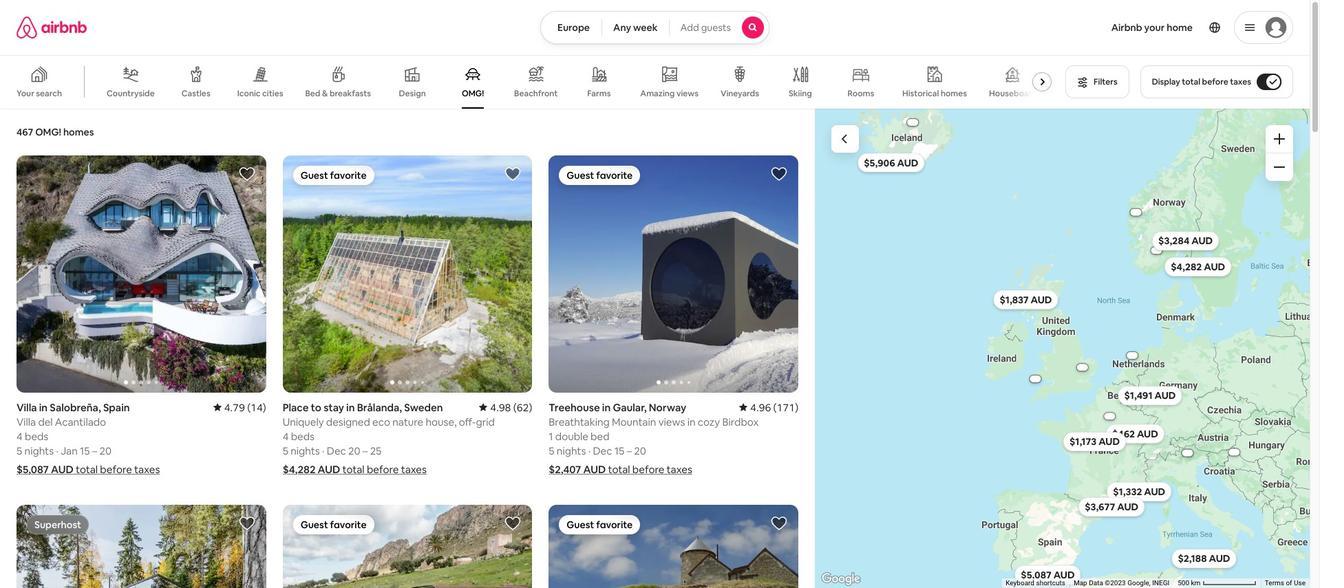 Task type: describe. For each thing, give the bounding box(es) containing it.
filters
[[1094, 76, 1118, 87]]

add to wishlist: treehouse in gaular, norway image
[[771, 166, 787, 182]]

add to wishlist: place to stay in brålanda, sweden image
[[505, 166, 521, 182]]

2 villa from the top
[[17, 415, 36, 428]]

zoom out image
[[1274, 162, 1285, 173]]

countryside
[[107, 88, 155, 99]]

taxes inside treehouse in gaular, norway breathtaking mountain views in cozy birdbox 1 double bed 5 nights · dec 15 – 20 $2,407 aud total before taxes
[[667, 463, 692, 476]]

homes inside "group"
[[941, 88, 967, 99]]

skiing
[[789, 88, 812, 99]]

4.79
[[224, 401, 245, 414]]

$2,407 aud inside button
[[1125, 210, 1146, 214]]

google image
[[818, 571, 864, 588]]

keyboard
[[1006, 580, 1035, 587]]

total inside villa in salobreña, spain villa del acantilado 4 beds 5 nights · jan 15 – 20 $5,087 aud total before taxes
[[76, 463, 98, 476]]

$5,087 aud inside button
[[1021, 569, 1074, 581]]

nature
[[392, 415, 423, 429]]

$5,906 aud
[[864, 156, 918, 169]]

500 km button
[[1174, 579, 1261, 588]]

25
[[370, 444, 382, 457]]

$462 aud
[[1112, 428, 1158, 440]]

4.98 out of 5 average rating,  62 reviews image
[[479, 401, 532, 414]]

$1,173 aud button
[[1063, 432, 1126, 451]]

use
[[1294, 580, 1306, 587]]

nights inside place to stay in brålanda, sweden uniquely designed eco nature house, off-grid 4 beds 5 nights · dec 20 – 25 $4,282 aud total before taxes
[[291, 444, 320, 457]]

– inside treehouse in gaular, norway breathtaking mountain views in cozy birdbox 1 double bed 5 nights · dec 15 – 20 $2,407 aud total before taxes
[[627, 444, 632, 457]]

iconic
[[237, 88, 261, 99]]

taxes inside place to stay in brålanda, sweden uniquely designed eco nature house, off-grid 4 beds 5 nights · dec 20 – 25 $4,282 aud total before taxes
[[401, 463, 427, 476]]

in left gaular,
[[602, 401, 611, 414]]

4 inside villa in salobreña, spain villa del acantilado 4 beds 5 nights · jan 15 – 20 $5,087 aud total before taxes
[[17, 430, 23, 443]]

0 horizontal spatial homes
[[63, 126, 94, 138]]

$462 aud button
[[1106, 424, 1164, 443]]

&
[[322, 88, 328, 99]]

(14)
[[247, 401, 266, 414]]

©2023
[[1105, 580, 1126, 587]]

bed
[[305, 88, 320, 99]]

google map
showing 27 stays. region
[[815, 109, 1310, 588]]

guests
[[701, 21, 731, 34]]

eco
[[372, 415, 390, 429]]

$5,087 aud button
[[1014, 565, 1081, 585]]

$1,772 aud button
[[1068, 358, 1096, 377]]

4.79 out of 5 average rating,  14 reviews image
[[213, 401, 266, 414]]

beds inside place to stay in brålanda, sweden uniquely designed eco nature house, off-grid 4 beds 5 nights · dec 20 – 25 $4,282 aud total before taxes
[[291, 430, 315, 443]]

add
[[680, 21, 699, 34]]

$1,332 aud button
[[1107, 482, 1171, 501]]

1 horizontal spatial omg!
[[462, 88, 484, 99]]

4.96 out of 5 average rating,  171 reviews image
[[739, 401, 798, 414]]

nights inside treehouse in gaular, norway breathtaking mountain views in cozy birdbox 1 double bed 5 nights · dec 15 – 20 $2,407 aud total before taxes
[[557, 444, 586, 457]]

keyboard shortcuts
[[1006, 580, 1065, 587]]

filters button
[[1066, 65, 1129, 98]]

del
[[38, 415, 53, 428]]

uniquely
[[283, 415, 324, 429]]

designed
[[326, 415, 370, 429]]

villa in salobreña, spain villa del acantilado 4 beds 5 nights · jan 15 – 20 $5,087 aud total before taxes
[[17, 401, 160, 476]]

dec inside treehouse in gaular, norway breathtaking mountain views in cozy birdbox 1 double bed 5 nights · dec 15 – 20 $2,407 aud total before taxes
[[593, 444, 612, 457]]

acantilado
[[55, 415, 106, 428]]

before inside treehouse in gaular, norway breathtaking mountain views in cozy birdbox 1 double bed 5 nights · dec 15 – 20 $2,407 aud total before taxes
[[632, 463, 664, 476]]

$680 aud
[[1225, 450, 1243, 454]]

house,
[[426, 415, 457, 429]]

views inside treehouse in gaular, norway breathtaking mountain views in cozy birdbox 1 double bed 5 nights · dec 15 – 20 $2,407 aud total before taxes
[[658, 415, 685, 429]]

$1,844 aud
[[902, 120, 923, 124]]

1
[[549, 430, 553, 443]]

add to wishlist: villa in salobreña, spain image
[[239, 166, 255, 182]]

$5,906 aud button
[[857, 153, 924, 172]]

nights inside villa in salobreña, spain villa del acantilado 4 beds 5 nights · jan 15 – 20 $5,087 aud total before taxes
[[24, 444, 54, 457]]

$4,282 aud inside button
[[1171, 260, 1225, 273]]

map
[[1074, 580, 1087, 587]]

· inside treehouse in gaular, norway breathtaking mountain views in cozy birdbox 1 double bed 5 nights · dec 15 – 20 $2,407 aud total before taxes
[[588, 444, 591, 457]]

double
[[555, 430, 588, 443]]

20 inside villa in salobreña, spain villa del acantilado 4 beds 5 nights · jan 15 – 20 $5,087 aud total before taxes
[[100, 444, 112, 457]]

zoom in image
[[1274, 134, 1285, 145]]

terms
[[1265, 580, 1284, 587]]

bed
[[591, 430, 610, 443]]

airbnb
[[1111, 21, 1142, 34]]

google,
[[1128, 580, 1151, 587]]

before inside place to stay in brålanda, sweden uniquely designed eco nature house, off-grid 4 beds 5 nights · dec 20 – 25 $4,282 aud total before taxes
[[367, 463, 399, 476]]

of
[[1286, 580, 1292, 587]]

4 inside place to stay in brålanda, sweden uniquely designed eco nature house, off-grid 4 beds 5 nights · dec 20 – 25 $4,282 aud total before taxes
[[283, 430, 289, 443]]

4.98 (62)
[[490, 401, 532, 414]]

$2,188 aud
[[1178, 553, 1230, 565]]

salobreña,
[[50, 401, 101, 414]]

spain
[[103, 401, 130, 414]]

$1,491 aud button
[[1118, 386, 1182, 405]]

any week button
[[602, 11, 669, 44]]

group containing iconic cities
[[0, 55, 1057, 109]]

your search
[[17, 88, 62, 99]]

$1,837 aud button
[[993, 290, 1058, 309]]

$3,677 aud
[[1085, 501, 1138, 513]]

historical
[[902, 88, 939, 99]]

$1,897 aud
[[1146, 248, 1167, 253]]

$2,407 aud button
[[1122, 203, 1149, 222]]

5 inside place to stay in brålanda, sweden uniquely designed eco nature house, off-grid 4 beds 5 nights · dec 20 – 25 $4,282 aud total before taxes
[[283, 444, 288, 457]]

$4,282 aud button
[[1164, 257, 1231, 276]]

500
[[1178, 580, 1189, 587]]

15 inside treehouse in gaular, norway breathtaking mountain views in cozy birdbox 1 double bed 5 nights · dec 15 – 20 $2,407 aud total before taxes
[[614, 444, 624, 457]]

add to wishlist: earthen home in terrasini, italy image
[[505, 515, 521, 532]]

$1,332 aud
[[1113, 486, 1165, 498]]

5 inside villa in salobreña, spain villa del acantilado 4 beds 5 nights · jan 15 – 20 $5,087 aud total before taxes
[[17, 444, 22, 457]]

$3,284 aud button
[[1152, 231, 1219, 250]]

in left cozy
[[687, 415, 696, 429]]

1 villa from the top
[[17, 401, 37, 414]]

$1,513 aud button
[[1021, 369, 1049, 389]]



Task type: locate. For each thing, give the bounding box(es) containing it.
place to stay in brålanda, sweden uniquely designed eco nature house, off-grid 4 beds 5 nights · dec 20 – 25 $4,282 aud total before taxes
[[283, 401, 495, 476]]

$5,087 aud
[[17, 463, 73, 476], [1021, 569, 1074, 581]]

2 5 from the left
[[283, 444, 288, 457]]

$1,173 aud
[[1069, 436, 1120, 448]]

1 vertical spatial views
[[658, 415, 685, 429]]

– inside villa in salobreña, spain villa del acantilado 4 beds 5 nights · jan 15 – 20 $5,087 aud total before taxes
[[92, 444, 97, 457]]

0 vertical spatial homes
[[941, 88, 967, 99]]

0 horizontal spatial $2,407 aud
[[549, 463, 606, 476]]

add to wishlist: tiny home in rælingen, norway image
[[239, 515, 255, 532]]

1 horizontal spatial ·
[[322, 444, 325, 457]]

brålanda,
[[357, 401, 402, 414]]

nights down uniquely
[[291, 444, 320, 457]]

1 vertical spatial $2,407 aud
[[549, 463, 606, 476]]

0 horizontal spatial $4,282 aud
[[283, 463, 340, 476]]

total down bed
[[608, 463, 630, 476]]

500 km
[[1178, 580, 1202, 587]]

in inside place to stay in brålanda, sweden uniquely designed eco nature house, off-grid 4 beds 5 nights · dec 20 – 25 $4,282 aud total before taxes
[[346, 401, 355, 414]]

before down acantilado
[[100, 463, 132, 476]]

0 horizontal spatial $5,087 aud
[[17, 463, 73, 476]]

2 · from the left
[[322, 444, 325, 457]]

airbnb your home
[[1111, 21, 1193, 34]]

(171)
[[773, 401, 798, 414]]

mountain
[[612, 415, 656, 429]]

$2,602 aud
[[1099, 414, 1120, 418]]

norway
[[649, 401, 686, 414]]

0 horizontal spatial 15
[[80, 444, 90, 457]]

treehouse
[[549, 401, 600, 414]]

off-
[[459, 415, 476, 429]]

km
[[1191, 580, 1201, 587]]

beachfront
[[514, 88, 558, 99]]

2 20 from the left
[[348, 444, 360, 457]]

before down mountain
[[632, 463, 664, 476]]

2 15 from the left
[[614, 444, 624, 457]]

$3,035 aud button
[[1118, 346, 1146, 365]]

search
[[36, 88, 62, 99]]

beds inside villa in salobreña, spain villa del acantilado 4 beds 5 nights · jan 15 – 20 $5,087 aud total before taxes
[[25, 430, 48, 443]]

$4,282 aud down $3,284 aud button
[[1171, 260, 1225, 273]]

dec
[[327, 444, 346, 457], [593, 444, 612, 457]]

cozy
[[698, 415, 720, 429]]

breakfasts
[[330, 88, 371, 99]]

before right the display
[[1202, 76, 1228, 87]]

$2,407 aud
[[1125, 210, 1146, 214], [549, 463, 606, 476]]

1 4 from the left
[[17, 430, 23, 443]]

omg!
[[462, 88, 484, 99], [35, 126, 61, 138]]

place
[[283, 401, 309, 414]]

1 20 from the left
[[100, 444, 112, 457]]

stay
[[324, 401, 344, 414]]

$4,282 aud down uniquely
[[283, 463, 340, 476]]

– down mountain
[[627, 444, 632, 457]]

bed & breakfasts
[[305, 88, 371, 99]]

in up del
[[39, 401, 48, 414]]

design
[[399, 88, 426, 99]]

0 vertical spatial villa
[[17, 401, 37, 414]]

– inside place to stay in brålanda, sweden uniquely designed eco nature house, off-grid 4 beds 5 nights · dec 20 – 25 $4,282 aud total before taxes
[[363, 444, 368, 457]]

3 nights from the left
[[557, 444, 586, 457]]

20 right jan on the bottom of the page
[[100, 444, 112, 457]]

total right the display
[[1182, 76, 1200, 87]]

homes right historical
[[941, 88, 967, 99]]

1 horizontal spatial 4
[[283, 430, 289, 443]]

– left 25
[[363, 444, 368, 457]]

4.96 (171)
[[750, 401, 798, 414]]

1 – from the left
[[92, 444, 97, 457]]

data
[[1089, 580, 1103, 587]]

amazing
[[640, 88, 675, 99]]

0 horizontal spatial 20
[[100, 444, 112, 457]]

omg! right design
[[462, 88, 484, 99]]

4
[[17, 430, 23, 443], [283, 430, 289, 443]]

0 vertical spatial omg!
[[462, 88, 484, 99]]

villa left salobreña,
[[17, 401, 37, 414]]

1 · from the left
[[56, 444, 58, 457]]

1 horizontal spatial 20
[[348, 444, 360, 457]]

2 – from the left
[[363, 444, 368, 457]]

to
[[311, 401, 321, 414]]

group
[[0, 55, 1057, 109], [17, 156, 266, 393], [283, 156, 532, 393], [549, 156, 798, 393], [17, 505, 266, 588], [283, 505, 532, 588], [549, 505, 798, 588]]

add to wishlist: cave in noyers-sur-cher, france image
[[771, 515, 787, 532]]

$2,407 aud inside treehouse in gaular, norway breathtaking mountain views in cozy birdbox 1 double bed 5 nights · dec 15 – 20 $2,407 aud total before taxes
[[549, 463, 606, 476]]

1 horizontal spatial 5
[[283, 444, 288, 457]]

1 vertical spatial villa
[[17, 415, 36, 428]]

$3,284 aud
[[1158, 235, 1213, 247]]

4.79 (14)
[[224, 401, 266, 414]]

$2,407 aud down double
[[549, 463, 606, 476]]

rooms
[[848, 88, 874, 99]]

1 vertical spatial omg!
[[35, 126, 61, 138]]

0 horizontal spatial omg!
[[35, 126, 61, 138]]

$1,491 aud
[[1124, 389, 1176, 402]]

$1,513 aud
[[1025, 377, 1045, 381]]

display
[[1152, 76, 1180, 87]]

birdbox
[[722, 415, 759, 429]]

20 inside place to stay in brålanda, sweden uniquely designed eco nature house, off-grid 4 beds 5 nights · dec 20 – 25 $4,282 aud total before taxes
[[348, 444, 360, 457]]

(62)
[[513, 401, 532, 414]]

2 horizontal spatial 20
[[634, 444, 646, 457]]

5 left jan on the bottom of the page
[[17, 444, 22, 457]]

beds down del
[[25, 430, 48, 443]]

1 vertical spatial homes
[[63, 126, 94, 138]]

15 down mountain
[[614, 444, 624, 457]]

3 20 from the left
[[634, 444, 646, 457]]

5 down uniquely
[[283, 444, 288, 457]]

– right jan on the bottom of the page
[[92, 444, 97, 457]]

3 – from the left
[[627, 444, 632, 457]]

20 down mountain
[[634, 444, 646, 457]]

467
[[17, 126, 33, 138]]

1 horizontal spatial homes
[[941, 88, 967, 99]]

0 vertical spatial $5,087 aud
[[17, 463, 73, 476]]

$2,407 aud up '$1,897 aud' button
[[1125, 210, 1146, 214]]

gaular,
[[613, 401, 647, 414]]

dec down bed
[[593, 444, 612, 457]]

2 dec from the left
[[593, 444, 612, 457]]

$1,897 aud button
[[1143, 241, 1170, 260]]

views down norway
[[658, 415, 685, 429]]

5
[[17, 444, 22, 457], [283, 444, 288, 457], [549, 444, 554, 457]]

total down the "designed" on the left bottom
[[342, 463, 365, 476]]

home
[[1167, 21, 1193, 34]]

sweden
[[404, 401, 443, 414]]

none search field containing europe
[[540, 11, 769, 44]]

0 horizontal spatial ·
[[56, 444, 58, 457]]

views right amazing
[[677, 88, 699, 99]]

3 5 from the left
[[549, 444, 554, 457]]

amazing views
[[640, 88, 699, 99]]

3 · from the left
[[588, 444, 591, 457]]

any
[[613, 21, 631, 34]]

2 horizontal spatial ·
[[588, 444, 591, 457]]

in inside villa in salobreña, spain villa del acantilado 4 beds 5 nights · jan 15 – 20 $5,087 aud total before taxes
[[39, 401, 48, 414]]

1 5 from the left
[[17, 444, 22, 457]]

total inside treehouse in gaular, norway breathtaking mountain views in cozy birdbox 1 double bed 5 nights · dec 15 – 20 $2,407 aud total before taxes
[[608, 463, 630, 476]]

0 vertical spatial $2,407 aud
[[1125, 210, 1146, 214]]

1 dec from the left
[[327, 444, 346, 457]]

$4,282 aud inside place to stay in brålanda, sweden uniquely designed eco nature house, off-grid 4 beds 5 nights · dec 20 – 25 $4,282 aud total before taxes
[[283, 463, 340, 476]]

in up the "designed" on the left bottom
[[346, 401, 355, 414]]

omg! right 467
[[35, 126, 61, 138]]

$2,602 aud button
[[1096, 407, 1123, 426]]

· inside place to stay in brålanda, sweden uniquely designed eco nature house, off-grid 4 beds 5 nights · dec 20 – 25 $4,282 aud total before taxes
[[322, 444, 325, 457]]

0 horizontal spatial nights
[[24, 444, 54, 457]]

1 vertical spatial $4,282 aud
[[283, 463, 340, 476]]

inegi
[[1152, 580, 1170, 587]]

$1,772 aud
[[1072, 365, 1093, 370]]

$2,188 aud button
[[1172, 549, 1236, 568]]

europe button
[[540, 11, 602, 44]]

nights down del
[[24, 444, 54, 457]]

nights down double
[[557, 444, 586, 457]]

jan
[[61, 444, 78, 457]]

iconic cities
[[237, 88, 283, 99]]

villa left del
[[17, 415, 36, 428]]

1 nights from the left
[[24, 444, 54, 457]]

1 horizontal spatial beds
[[291, 430, 315, 443]]

$1,837 aud
[[999, 293, 1052, 306]]

1 horizontal spatial dec
[[593, 444, 612, 457]]

beds down uniquely
[[291, 430, 315, 443]]

0 vertical spatial views
[[677, 88, 699, 99]]

terms of use
[[1265, 580, 1306, 587]]

$5,087 aud inside villa in salobreña, spain villa del acantilado 4 beds 5 nights · jan 15 – 20 $5,087 aud total before taxes
[[17, 463, 73, 476]]

homes
[[941, 88, 967, 99], [63, 126, 94, 138]]

1 horizontal spatial $5,087 aud
[[1021, 569, 1074, 581]]

2 4 from the left
[[283, 430, 289, 443]]

dec inside place to stay in brålanda, sweden uniquely designed eco nature house, off-grid 4 beds 5 nights · dec 20 – 25 $4,282 aud total before taxes
[[327, 444, 346, 457]]

· down uniquely
[[322, 444, 325, 457]]

4.98
[[490, 401, 511, 414]]

0 horizontal spatial 5
[[17, 444, 22, 457]]

1 horizontal spatial 15
[[614, 444, 624, 457]]

1 horizontal spatial $4,282 aud
[[1171, 260, 1225, 273]]

1 beds from the left
[[25, 430, 48, 443]]

2 nights from the left
[[291, 444, 320, 457]]

2 horizontal spatial –
[[627, 444, 632, 457]]

beds
[[25, 430, 48, 443], [291, 430, 315, 443]]

profile element
[[786, 0, 1293, 55]]

treehouse in gaular, norway breathtaking mountain views in cozy birdbox 1 double bed 5 nights · dec 15 – 20 $2,407 aud total before taxes
[[549, 401, 759, 476]]

vineyards
[[721, 88, 759, 99]]

1 horizontal spatial nights
[[291, 444, 320, 457]]

5 down 1
[[549, 444, 554, 457]]

total down jan on the bottom of the page
[[76, 463, 98, 476]]

$2,700 aud
[[1177, 451, 1198, 455]]

total inside place to stay in brålanda, sweden uniquely designed eco nature house, off-grid 4 beds 5 nights · dec 20 – 25 $4,282 aud total before taxes
[[342, 463, 365, 476]]

2 beds from the left
[[291, 430, 315, 443]]

week
[[633, 21, 658, 34]]

0 horizontal spatial –
[[92, 444, 97, 457]]

0 vertical spatial $4,282 aud
[[1171, 260, 1225, 273]]

467 omg! homes
[[17, 126, 94, 138]]

15 right jan on the bottom of the page
[[80, 444, 90, 457]]

0 horizontal spatial dec
[[327, 444, 346, 457]]

· inside villa in salobreña, spain villa del acantilado 4 beds 5 nights · jan 15 – 20 $5,087 aud total before taxes
[[56, 444, 58, 457]]

before inside villa in salobreña, spain villa del acantilado 4 beds 5 nights · jan 15 – 20 $5,087 aud total before taxes
[[100, 463, 132, 476]]

0 horizontal spatial 4
[[17, 430, 23, 443]]

15 inside villa in salobreña, spain villa del acantilado 4 beds 5 nights · jan 15 – 20 $5,087 aud total before taxes
[[80, 444, 90, 457]]

add guests button
[[669, 11, 769, 44]]

dec down the "designed" on the left bottom
[[327, 444, 346, 457]]

20 for 4
[[348, 444, 360, 457]]

1 vertical spatial $5,087 aud
[[1021, 569, 1074, 581]]

1 15 from the left
[[80, 444, 90, 457]]

None search field
[[540, 11, 769, 44]]

20 for 5
[[634, 444, 646, 457]]

2 horizontal spatial 5
[[549, 444, 554, 457]]

20 inside treehouse in gaular, norway breathtaking mountain views in cozy birdbox 1 double bed 5 nights · dec 15 – 20 $2,407 aud total before taxes
[[634, 444, 646, 457]]

homes right 467
[[63, 126, 94, 138]]

2 horizontal spatial nights
[[557, 444, 586, 457]]

$4,282 aud
[[1171, 260, 1225, 273], [283, 463, 340, 476]]

1 horizontal spatial $2,407 aud
[[1125, 210, 1146, 214]]

houseboats
[[989, 88, 1036, 99]]

before down 25
[[367, 463, 399, 476]]

5 inside treehouse in gaular, norway breathtaking mountain views in cozy birdbox 1 double bed 5 nights · dec 15 – 20 $2,407 aud total before taxes
[[549, 444, 554, 457]]

· down bed
[[588, 444, 591, 457]]

·
[[56, 444, 58, 457], [322, 444, 325, 457], [588, 444, 591, 457]]

· left jan on the bottom of the page
[[56, 444, 58, 457]]

add guests
[[680, 21, 731, 34]]

airbnb your home link
[[1103, 13, 1201, 42]]

taxes inside villa in salobreña, spain villa del acantilado 4 beds 5 nights · jan 15 – 20 $5,087 aud total before taxes
[[134, 463, 160, 476]]

1 horizontal spatial –
[[363, 444, 368, 457]]

20 left 25
[[348, 444, 360, 457]]

0 horizontal spatial beds
[[25, 430, 48, 443]]

keyboard shortcuts button
[[1006, 579, 1065, 588]]

$1,844 aud button
[[899, 113, 926, 132]]



Task type: vqa. For each thing, say whether or not it's contained in the screenshot.
the $3,677 AUD
yes



